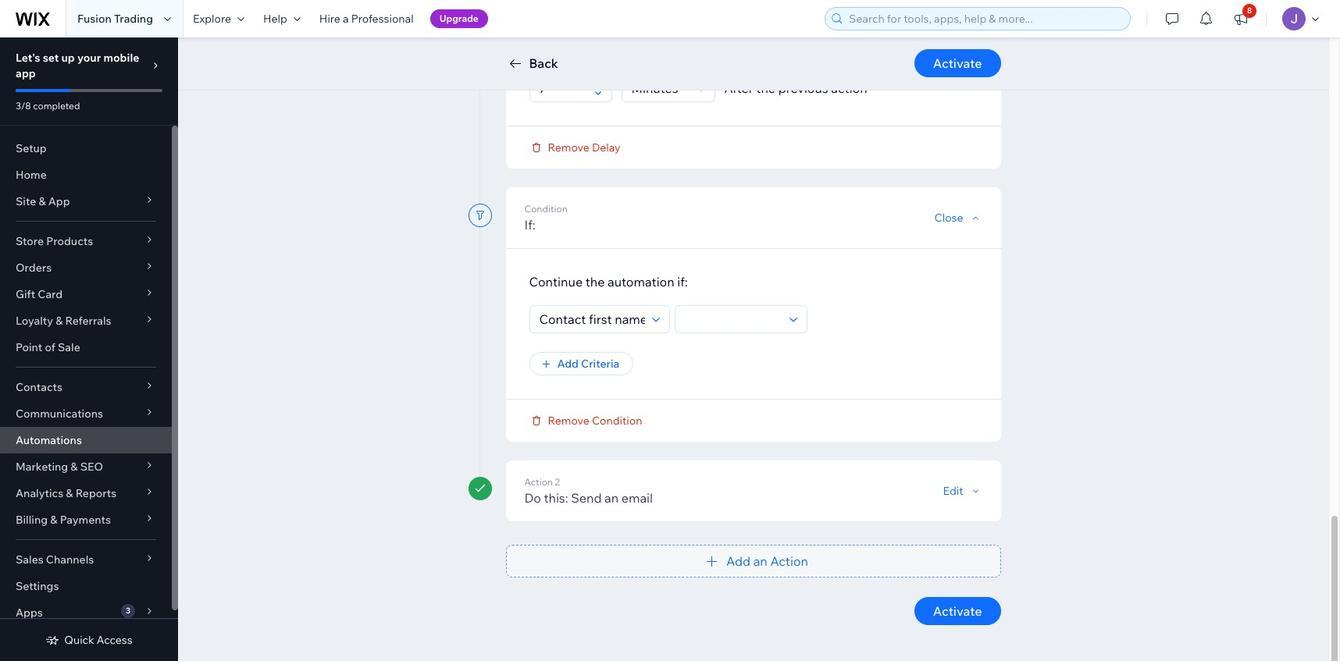 Task type: describe. For each thing, give the bounding box(es) containing it.
8 button
[[1224, 0, 1258, 37]]

an inside 'action 2 do this: send an email'
[[605, 490, 619, 506]]

access
[[97, 633, 133, 647]]

condition if:
[[524, 203, 568, 232]]

2
[[555, 476, 560, 488]]

remove delay button
[[529, 140, 621, 154]]

upgrade
[[439, 12, 479, 24]]

2 activate button from the top
[[914, 597, 1001, 625]]

3/8
[[16, 100, 31, 112]]

completed
[[33, 100, 80, 112]]

contacts button
[[0, 374, 172, 401]]

your
[[77, 51, 101, 65]]

& for billing
[[50, 513, 57, 527]]

action inside 'action 2 do this: send an email'
[[524, 476, 553, 488]]

Select criteria field
[[535, 306, 647, 332]]

seo
[[80, 460, 103, 474]]

back
[[529, 55, 558, 71]]

back button
[[506, 54, 558, 73]]

loyalty
[[16, 314, 53, 328]]

0 vertical spatial condition
[[524, 203, 568, 214]]

home
[[16, 168, 47, 182]]

help button
[[254, 0, 310, 37]]

referrals
[[65, 314, 111, 328]]

add criteria
[[557, 357, 620, 371]]

store products button
[[0, 228, 172, 255]]

choose when to perform the following action
[[529, 43, 790, 58]]

analytics
[[16, 487, 63, 501]]

analytics & reports
[[16, 487, 117, 501]]

hire a professional link
[[310, 0, 423, 37]]

orders
[[16, 261, 52, 275]]

a
[[343, 12, 349, 26]]

send
[[571, 490, 602, 506]]

1 horizontal spatial the
[[676, 43, 695, 58]]

marketing & seo button
[[0, 454, 172, 480]]

point
[[16, 341, 42, 355]]

loyalty & referrals button
[[0, 308, 172, 334]]

email
[[621, 490, 653, 506]]

this:
[[544, 490, 568, 506]]

1 vertical spatial condition
[[592, 414, 642, 428]]

billing & payments button
[[0, 507, 172, 533]]

let's
[[16, 51, 40, 65]]

& for site
[[39, 194, 46, 209]]

an inside add an action button
[[753, 553, 768, 569]]

gift card button
[[0, 281, 172, 308]]

app
[[48, 194, 70, 209]]

quick access button
[[46, 633, 133, 647]]

settings link
[[0, 573, 172, 600]]

fusion
[[77, 12, 112, 26]]

sale
[[58, 341, 80, 355]]

Search for tools, apps, help & more... field
[[844, 8, 1125, 30]]

home link
[[0, 162, 172, 188]]

orders button
[[0, 255, 172, 281]]

sales channels
[[16, 553, 94, 567]]

remove condition button
[[529, 414, 642, 428]]

1 activate button from the top
[[914, 49, 1001, 77]]

site
[[16, 194, 36, 209]]

remove condition
[[548, 414, 642, 428]]

store products
[[16, 234, 93, 248]]

sales channels button
[[0, 547, 172, 573]]

after
[[724, 80, 753, 96]]

continue
[[529, 274, 583, 289]]

analytics & reports button
[[0, 480, 172, 507]]

the for after the previous action
[[756, 80, 776, 96]]

gift
[[16, 287, 35, 301]]

& for analytics
[[66, 487, 73, 501]]

communications
[[16, 407, 103, 421]]

setup link
[[0, 135, 172, 162]]

app
[[16, 66, 36, 80]]

sales
[[16, 553, 44, 567]]

remove delay
[[548, 140, 621, 154]]

loyalty & referrals
[[16, 314, 111, 328]]

quick
[[64, 633, 94, 647]]

mobile
[[103, 51, 139, 65]]

site & app
[[16, 194, 70, 209]]

up
[[61, 51, 75, 65]]



Task type: vqa. For each thing, say whether or not it's contained in the screenshot.
topmost Condition
yes



Task type: locate. For each thing, give the bounding box(es) containing it.
point of sale
[[16, 341, 80, 355]]

1 horizontal spatial condition
[[592, 414, 642, 428]]

upgrade button
[[430, 9, 488, 28]]

remove down add criteria button
[[548, 414, 590, 428]]

0 horizontal spatial an
[[605, 490, 619, 506]]

hire a professional
[[319, 12, 414, 26]]

settings
[[16, 580, 59, 594]]

the right perform
[[676, 43, 695, 58]]

activate
[[933, 55, 982, 71], [933, 603, 982, 619]]

criteria
[[581, 357, 620, 371]]

billing
[[16, 513, 48, 527]]

& left "seo"
[[71, 460, 78, 474]]

0 vertical spatial action
[[754, 43, 790, 58]]

2 activate from the top
[[933, 603, 982, 619]]

3
[[126, 606, 130, 616]]

channels
[[46, 553, 94, 567]]

& for loyalty
[[56, 314, 63, 328]]

0 vertical spatial activate
[[933, 55, 982, 71]]

action 2 do this: send an email
[[524, 476, 653, 506]]

to
[[611, 43, 623, 58]]

condition up if:
[[524, 203, 568, 214]]

delay
[[592, 140, 621, 154]]

add criteria button
[[529, 352, 634, 375]]

remove for continue
[[548, 414, 590, 428]]

close button
[[935, 210, 982, 225]]

contacts
[[16, 380, 62, 394]]

add for add an action
[[726, 553, 751, 569]]

gift card
[[16, 287, 63, 301]]

1 vertical spatial activate button
[[914, 597, 1001, 625]]

set
[[43, 51, 59, 65]]

the for continue the automation if:
[[586, 274, 605, 289]]

1 vertical spatial action
[[831, 80, 867, 96]]

1 vertical spatial an
[[753, 553, 768, 569]]

1 remove from the top
[[548, 140, 590, 154]]

edit button
[[943, 484, 982, 498]]

1 vertical spatial add
[[726, 553, 751, 569]]

0 vertical spatial add
[[557, 357, 579, 371]]

add
[[557, 357, 579, 371], [726, 553, 751, 569]]

& left reports
[[66, 487, 73, 501]]

action
[[524, 476, 553, 488], [770, 553, 808, 569]]

automation
[[608, 274, 675, 289]]

1 horizontal spatial an
[[753, 553, 768, 569]]

site & app button
[[0, 188, 172, 215]]

condition down criteria
[[592, 414, 642, 428]]

action inside button
[[770, 553, 808, 569]]

add inside button
[[557, 357, 579, 371]]

0 horizontal spatial add
[[557, 357, 579, 371]]

trading
[[114, 12, 153, 26]]

previous
[[778, 80, 828, 96]]

1 vertical spatial remove
[[548, 414, 590, 428]]

remove for choose
[[548, 140, 590, 154]]

professional
[[351, 12, 414, 26]]

0 horizontal spatial the
[[586, 274, 605, 289]]

help
[[263, 12, 287, 26]]

1 horizontal spatial action
[[770, 553, 808, 569]]

0 horizontal spatial action
[[524, 476, 553, 488]]

if:
[[677, 274, 688, 289]]

3/8 completed
[[16, 100, 80, 112]]

0 horizontal spatial action
[[754, 43, 790, 58]]

add an action
[[726, 553, 808, 569]]

card
[[38, 287, 63, 301]]

1 horizontal spatial action
[[831, 80, 867, 96]]

of
[[45, 341, 55, 355]]

marketing
[[16, 460, 68, 474]]

add for add criteria
[[557, 357, 579, 371]]

sidebar element
[[0, 37, 178, 662]]

1 activate from the top
[[933, 55, 982, 71]]

perform
[[626, 43, 673, 58]]

2 horizontal spatial the
[[756, 80, 776, 96]]

2 remove from the top
[[548, 414, 590, 428]]

the right after
[[756, 80, 776, 96]]

action right previous
[[831, 80, 867, 96]]

marketing & seo
[[16, 460, 103, 474]]

& right loyalty
[[56, 314, 63, 328]]

choose
[[529, 43, 574, 58]]

continue the automation if:
[[529, 274, 688, 289]]

action up after the previous action
[[754, 43, 790, 58]]

action
[[754, 43, 790, 58], [831, 80, 867, 96]]

do
[[524, 490, 541, 506]]

2 vertical spatial the
[[586, 274, 605, 289]]

activate button
[[914, 49, 1001, 77], [914, 597, 1001, 625]]

1 vertical spatial activate
[[933, 603, 982, 619]]

0 vertical spatial activate button
[[914, 49, 1001, 77]]

1 vertical spatial action
[[770, 553, 808, 569]]

when
[[577, 43, 608, 58]]

None field
[[627, 75, 692, 101], [680, 306, 785, 332], [627, 75, 692, 101], [680, 306, 785, 332]]

& for marketing
[[71, 460, 78, 474]]

1 vertical spatial the
[[756, 80, 776, 96]]

quick access
[[64, 633, 133, 647]]

products
[[46, 234, 93, 248]]

0 vertical spatial the
[[676, 43, 695, 58]]

0 vertical spatial an
[[605, 490, 619, 506]]

explore
[[193, 12, 231, 26]]

& right site
[[39, 194, 46, 209]]

an
[[605, 490, 619, 506], [753, 553, 768, 569]]

after the previous action
[[724, 80, 867, 96]]

the up 'select criteria' field at the left
[[586, 274, 605, 289]]

condition
[[524, 203, 568, 214], [592, 414, 642, 428]]

remove
[[548, 140, 590, 154], [548, 414, 590, 428]]

point of sale link
[[0, 334, 172, 361]]

payments
[[60, 513, 111, 527]]

automations
[[16, 433, 82, 448]]

let's set up your mobile app
[[16, 51, 139, 80]]

setup
[[16, 141, 47, 155]]

& right billing
[[50, 513, 57, 527]]

automations link
[[0, 427, 172, 454]]

billing & payments
[[16, 513, 111, 527]]

communications button
[[0, 401, 172, 427]]

None number field
[[535, 75, 589, 101]]

if:
[[524, 217, 536, 232]]

apps
[[16, 606, 43, 620]]

following
[[698, 43, 751, 58]]

reports
[[76, 487, 117, 501]]

remove left delay
[[548, 140, 590, 154]]

0 horizontal spatial condition
[[524, 203, 568, 214]]

close
[[935, 210, 963, 225]]

8
[[1247, 5, 1252, 16]]

0 vertical spatial remove
[[548, 140, 590, 154]]

0 vertical spatial action
[[524, 476, 553, 488]]

store
[[16, 234, 44, 248]]

1 horizontal spatial add
[[726, 553, 751, 569]]

edit
[[943, 484, 963, 498]]

add inside button
[[726, 553, 751, 569]]

add an action button
[[506, 545, 1001, 578]]



